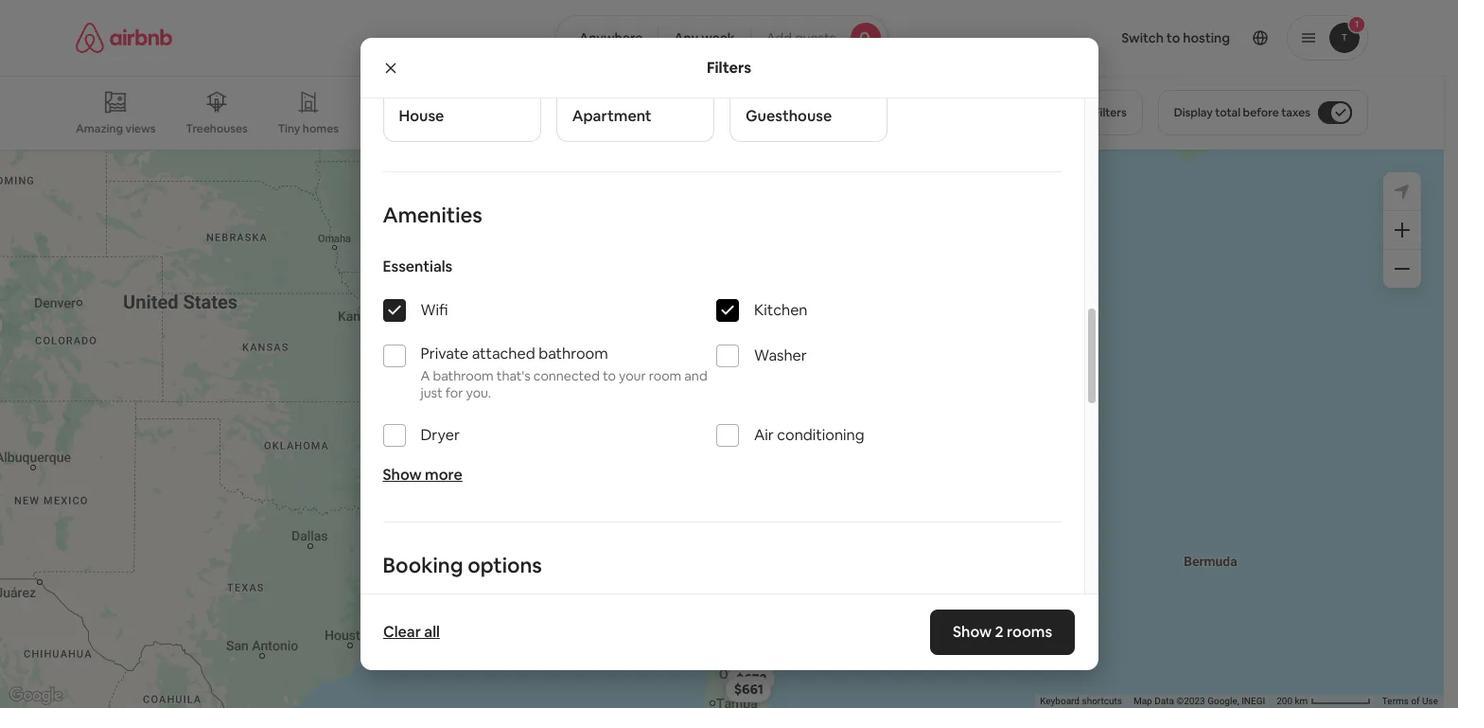 Task type: vqa. For each thing, say whether or not it's contained in the screenshot.
Still
no



Task type: locate. For each thing, give the bounding box(es) containing it.
filters
[[707, 57, 752, 77]]

1 vertical spatial $742
[[736, 357, 766, 374]]

private
[[421, 344, 469, 364]]

1 vertical spatial show
[[683, 593, 717, 610]]

show left 'more'
[[383, 465, 422, 485]]

bathroom
[[539, 344, 608, 364], [433, 368, 494, 385]]

1 horizontal spatial show
[[683, 593, 717, 610]]

bathroom down private
[[433, 368, 494, 385]]

display
[[1174, 105, 1213, 120]]

keyboard
[[1041, 696, 1080, 706]]

windmills
[[370, 121, 422, 136]]

clear all
[[383, 622, 440, 642]]

km
[[1296, 696, 1309, 706]]

shortcuts
[[1082, 696, 1123, 706]]

omg!
[[797, 121, 828, 136]]

$742 button
[[506, 169, 553, 195], [728, 352, 775, 378]]

$673
[[736, 670, 767, 687]]

attached
[[472, 344, 536, 364]]

2 horizontal spatial show
[[954, 622, 993, 642]]

1 vertical spatial $742 button
[[728, 352, 775, 378]]

terms of use
[[1383, 696, 1439, 706]]

200
[[1277, 696, 1293, 706]]

views
[[126, 121, 156, 136]]

show left list
[[683, 593, 717, 610]]

zoom in image
[[1395, 222, 1411, 238]]

bathroom up connected
[[539, 344, 608, 364]]

list
[[720, 593, 739, 610]]

None search field
[[556, 15, 889, 61]]

zoom out image
[[1395, 261, 1411, 276]]

$1,056 button
[[939, 155, 997, 181]]

show for show 2 rooms
[[954, 622, 993, 642]]

$742
[[514, 173, 544, 190], [736, 357, 766, 374]]

data
[[1155, 696, 1175, 706]]

$742 button down cabins
[[506, 169, 553, 195]]

add guests
[[767, 29, 836, 46]]

2
[[996, 622, 1005, 642]]

2 vertical spatial show
[[954, 622, 993, 642]]

$742 button right and
[[728, 352, 775, 378]]

$1,484 button
[[683, 295, 741, 322], [683, 295, 741, 322]]

house button
[[383, 23, 541, 142]]

group
[[76, 76, 1044, 150]]

add guests button
[[750, 15, 889, 61]]

cabins
[[544, 121, 581, 136]]

$1,056
[[948, 160, 989, 177]]

1 vertical spatial bathroom
[[433, 368, 494, 385]]

200 km button
[[1272, 695, 1377, 708]]

1 horizontal spatial bathroom
[[539, 344, 608, 364]]

just
[[421, 385, 443, 402]]

show left 2
[[954, 622, 993, 642]]

0 horizontal spatial $742 button
[[506, 169, 553, 195]]

domes
[[710, 121, 748, 136]]

google image
[[5, 683, 67, 708]]

1 horizontal spatial $742 button
[[728, 352, 775, 378]]

booking
[[383, 552, 463, 579]]

1 horizontal spatial $742
[[736, 357, 766, 374]]

$1,484
[[691, 300, 733, 317], [691, 300, 733, 317]]

terms
[[1383, 696, 1410, 706]]

guests
[[795, 29, 836, 46]]

0 vertical spatial show
[[383, 465, 422, 485]]

show 2 rooms link
[[931, 610, 1076, 655]]

filters dialog
[[360, 0, 1099, 708]]

group containing amazing views
[[76, 76, 1044, 150]]

dryer
[[421, 425, 460, 445]]

tiny homes
[[278, 121, 339, 136]]

$1,001 button
[[687, 440, 743, 467]]

any
[[674, 29, 699, 46]]

show inside 'button'
[[683, 593, 717, 610]]

show
[[383, 465, 422, 485], [683, 593, 717, 610], [954, 622, 993, 642]]

$742 down cabins
[[514, 173, 544, 190]]

add
[[767, 29, 792, 46]]

show for show more
[[383, 465, 422, 485]]

0 horizontal spatial bathroom
[[433, 368, 494, 385]]

©2023
[[1177, 696, 1206, 706]]

apartment button
[[556, 23, 715, 142]]

$3,386
[[804, 339, 847, 356]]

anywhere button
[[556, 15, 659, 61]]

guesthouse
[[746, 106, 832, 126]]

wifi
[[421, 300, 448, 320]]

display total before taxes
[[1174, 105, 1311, 120]]

google map
showing 74 stays. region
[[0, 150, 1445, 708]]

air conditioning
[[754, 425, 865, 445]]

homes
[[303, 121, 339, 136]]

$1,484 inside $1,484 $742
[[691, 300, 733, 317]]

for
[[446, 385, 463, 402]]

0 vertical spatial $742
[[514, 173, 544, 190]]

total
[[1216, 105, 1241, 120]]

show list
[[683, 593, 739, 610]]

to
[[603, 368, 616, 385]]

air
[[754, 425, 774, 445]]

$1,001
[[695, 445, 735, 462]]

0 horizontal spatial show
[[383, 465, 422, 485]]

$742 right and
[[736, 357, 766, 374]]



Task type: describe. For each thing, give the bounding box(es) containing it.
essentials
[[383, 257, 453, 277]]

any week button
[[658, 15, 751, 61]]

$1,484 $742
[[691, 300, 766, 374]]

show more
[[383, 465, 463, 485]]

amenities
[[383, 202, 483, 228]]

0 vertical spatial bathroom
[[539, 344, 608, 364]]

map data ©2023 google, inegi
[[1134, 696, 1266, 706]]

show 2 rooms
[[954, 622, 1053, 642]]

treehouses
[[186, 121, 248, 136]]

profile element
[[912, 0, 1369, 76]]

a
[[421, 368, 430, 385]]

that's
[[497, 368, 531, 385]]

amazing views
[[76, 121, 156, 136]]

more
[[425, 465, 463, 485]]

$3,386 button
[[796, 335, 855, 361]]

before
[[1244, 105, 1280, 120]]

$661
[[734, 681, 764, 698]]

clear all button
[[373, 613, 449, 651]]

inegi
[[1242, 696, 1266, 706]]

$661 button
[[726, 676, 773, 703]]

guesthouse button
[[730, 23, 888, 142]]

clear
[[383, 622, 421, 642]]

week
[[702, 29, 735, 46]]

$673 button
[[728, 665, 776, 692]]

private attached bathroom a bathroom that's connected to your room and just for you.
[[421, 344, 708, 402]]

your
[[619, 368, 646, 385]]

and
[[685, 368, 708, 385]]

of
[[1412, 696, 1421, 706]]

show more button
[[383, 465, 463, 485]]

$742 inside $1,484 $742
[[736, 357, 766, 374]]

rooms
[[1008, 622, 1053, 642]]

google,
[[1208, 696, 1240, 706]]

keyboard shortcuts button
[[1041, 695, 1123, 708]]

anywhere
[[579, 29, 643, 46]]

mansions
[[621, 121, 671, 136]]

all
[[424, 622, 440, 642]]

conditioning
[[778, 425, 865, 445]]

connected
[[534, 368, 600, 385]]

house
[[399, 106, 444, 126]]

options
[[468, 552, 542, 579]]

tiny
[[278, 121, 300, 136]]

terms of use link
[[1383, 696, 1439, 706]]

taxes
[[1282, 105, 1311, 120]]

$1,484 for $1,484 $742
[[691, 300, 733, 317]]

show for show list
[[683, 593, 717, 610]]

use
[[1423, 696, 1439, 706]]

0 vertical spatial $742 button
[[506, 169, 553, 195]]

apartment
[[572, 106, 652, 126]]

200 km
[[1277, 696, 1311, 706]]

you.
[[466, 385, 491, 402]]

$1,484 for $1,484
[[691, 300, 733, 317]]

washer
[[754, 346, 807, 366]]

booking options
[[383, 552, 542, 579]]

show list button
[[664, 579, 780, 624]]

none search field containing anywhere
[[556, 15, 889, 61]]

beachfront
[[869, 121, 929, 136]]

display total before taxes button
[[1158, 90, 1369, 135]]

room
[[649, 368, 682, 385]]

map
[[1134, 696, 1153, 706]]

amazing
[[76, 121, 123, 136]]

kitchen
[[754, 300, 808, 320]]

0 horizontal spatial $742
[[514, 173, 544, 190]]

any week
[[674, 29, 735, 46]]

keyboard shortcuts
[[1041, 696, 1123, 706]]



